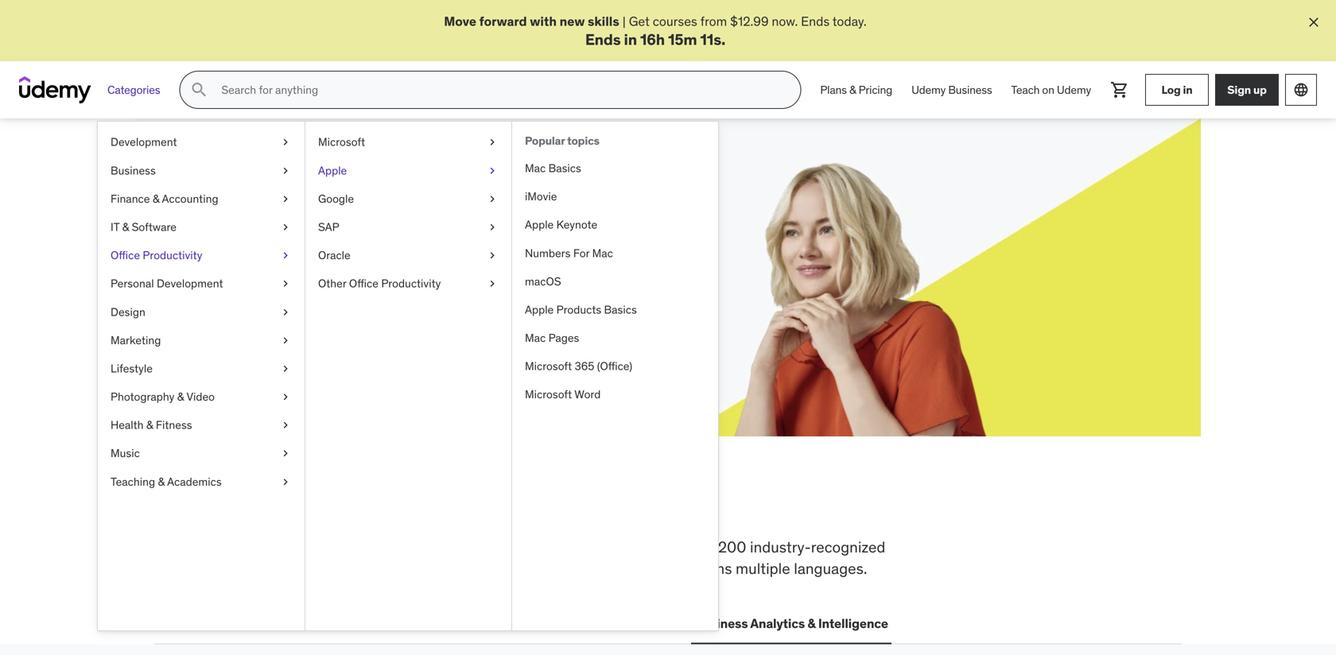 Task type: describe. For each thing, give the bounding box(es) containing it.
content
[[608, 538, 660, 557]]

xsmall image for finance & accounting
[[279, 191, 292, 207]]

personal development link
[[98, 270, 305, 298]]

xsmall image for health & fitness
[[279, 418, 292, 433]]

numbers
[[525, 246, 571, 260]]

skills for your future expand your potential with a course for as little as $12.99. sale ends today.
[[212, 188, 493, 261]]

xsmall image for personal development
[[279, 276, 292, 292]]

200
[[718, 538, 746, 557]]

|
[[623, 13, 626, 29]]

xsmall image for music
[[279, 446, 292, 462]]

over
[[686, 538, 715, 557]]

microsoft word link
[[512, 381, 718, 409]]

xsmall image for google
[[486, 191, 499, 207]]

categories
[[107, 83, 160, 97]]

popular
[[525, 134, 565, 148]]

rounded
[[425, 559, 482, 578]]

topics,
[[459, 538, 504, 557]]

design
[[111, 305, 145, 319]]

imovie link
[[512, 183, 718, 211]]

business link
[[98, 157, 305, 185]]

one
[[538, 485, 595, 527]]

apple products basics
[[525, 303, 637, 317]]

skills inside the 'move forward with new skills | get courses from $12.99 now. ends today. ends in 16h 15m 11s .'
[[588, 13, 619, 29]]

place
[[601, 485, 684, 527]]

personal development
[[111, 277, 223, 291]]

1 vertical spatial basics
[[604, 303, 637, 317]]

productivity inside office productivity link
[[143, 248, 202, 263]]

on
[[1042, 83, 1054, 97]]

move
[[444, 13, 476, 29]]

categories button
[[98, 71, 170, 109]]

business analytics & intelligence
[[694, 615, 888, 632]]

languages.
[[794, 559, 867, 578]]

numbers for mac link
[[512, 239, 718, 268]]

xsmall image for photography & video
[[279, 389, 292, 405]]

it for it certifications
[[286, 615, 296, 632]]

skills inside covering critical workplace skills to technical topics, including prep content for over 200 industry-recognized certifications, our catalog supports well-rounded professional development and spans multiple languages.
[[340, 538, 374, 557]]

0 horizontal spatial basics
[[548, 161, 581, 175]]

health & fitness link
[[98, 411, 305, 440]]

development link
[[98, 128, 305, 157]]

teaching & academics link
[[98, 468, 305, 496]]

apple for apple
[[318, 163, 347, 178]]

numbers for mac
[[525, 246, 613, 260]]

web development
[[157, 615, 266, 632]]

certifications,
[[154, 559, 246, 578]]

2 vertical spatial in
[[501, 485, 532, 527]]

udemy business link
[[902, 71, 1002, 109]]

web development button
[[154, 605, 270, 643]]

from
[[700, 13, 727, 29]]

fitness
[[156, 418, 192, 432]]

data science
[[484, 615, 562, 632]]

word
[[574, 388, 601, 402]]

prep
[[573, 538, 604, 557]]

0 vertical spatial business
[[948, 83, 992, 97]]

$12.99
[[730, 13, 769, 29]]

sale
[[256, 245, 281, 261]]

udemy business
[[912, 83, 992, 97]]

2 as from the left
[[480, 227, 493, 244]]

xsmall image for sap
[[486, 219, 499, 235]]

plans
[[820, 83, 847, 97]]

professional
[[485, 559, 568, 578]]

& for software
[[122, 220, 129, 234]]

xsmall image for development
[[279, 135, 292, 150]]

udemy inside "teach on udemy" link
[[1057, 83, 1091, 97]]

& for academics
[[158, 475, 165, 489]]

& inside "button"
[[808, 615, 816, 632]]

photography
[[111, 390, 174, 404]]

keynote
[[556, 218, 597, 232]]

xsmall image for business
[[279, 163, 292, 178]]

microsoft 365 (office)
[[525, 359, 632, 374]]

move forward with new skills | get courses from $12.99 now. ends today. ends in 16h 15m 11s .
[[444, 13, 867, 49]]

pricing
[[859, 83, 892, 97]]

development inside development link
[[111, 135, 177, 149]]

sap link
[[305, 213, 511, 241]]

technical
[[395, 538, 456, 557]]

forward
[[479, 13, 527, 29]]

covering
[[154, 538, 215, 557]]

apple link
[[305, 157, 511, 185]]

productivity inside other office productivity link
[[381, 277, 441, 291]]

plans & pricing
[[820, 83, 892, 97]]

business for business
[[111, 163, 156, 178]]

& for video
[[177, 390, 184, 404]]

1 vertical spatial skills
[[264, 485, 349, 527]]

teaching
[[111, 475, 155, 489]]

with inside skills for your future expand your potential with a course for as little as $12.99. sale ends today.
[[338, 227, 362, 244]]

xsmall image for oracle
[[486, 248, 499, 263]]

software
[[132, 220, 177, 234]]

.
[[721, 30, 725, 49]]

well-
[[392, 559, 425, 578]]

music link
[[98, 440, 305, 468]]

office productivity link
[[98, 241, 305, 270]]

office inside other office productivity link
[[349, 277, 379, 291]]

submit search image
[[190, 80, 209, 100]]

sign up
[[1227, 83, 1267, 97]]

science
[[514, 615, 562, 632]]

finance & accounting link
[[98, 185, 305, 213]]

up
[[1253, 83, 1267, 97]]

business for business analytics & intelligence
[[694, 615, 748, 632]]

xsmall image for office productivity
[[279, 248, 292, 263]]

all the skills you need in one place
[[154, 485, 684, 527]]

topics
[[567, 134, 600, 148]]

development for personal
[[157, 277, 223, 291]]

teach
[[1011, 83, 1040, 97]]



Task type: vqa. For each thing, say whether or not it's contained in the screenshot.
Business Analytics & Intelligence button
yes



Task type: locate. For each thing, give the bounding box(es) containing it.
mac up imovie
[[525, 161, 546, 175]]

xsmall image
[[279, 135, 292, 150], [486, 163, 499, 178], [279, 191, 292, 207], [279, 219, 292, 235], [486, 219, 499, 235], [486, 248, 499, 263], [279, 304, 292, 320], [279, 333, 292, 348], [279, 389, 292, 405], [279, 418, 292, 433], [279, 446, 292, 462], [279, 474, 292, 490]]

& right 'health'
[[146, 418, 153, 432]]

marketing link
[[98, 326, 305, 355]]

business down spans
[[694, 615, 748, 632]]

multiple
[[736, 559, 790, 578]]

your
[[329, 188, 387, 221], [257, 227, 282, 244]]

productivity
[[143, 248, 202, 263], [381, 277, 441, 291]]

expand
[[212, 227, 254, 244]]

mac left pages
[[525, 331, 546, 345]]

teaching & academics
[[111, 475, 222, 489]]

1 vertical spatial apple
[[525, 218, 554, 232]]

in right log
[[1183, 83, 1193, 97]]

0 vertical spatial basics
[[548, 161, 581, 175]]

your up sale
[[257, 227, 282, 244]]

future
[[392, 188, 470, 221]]

skills
[[212, 188, 283, 221]]

the
[[207, 485, 258, 527]]

1 horizontal spatial with
[[530, 13, 557, 29]]

oracle link
[[305, 241, 511, 270]]

xsmall image inside health & fitness link
[[279, 418, 292, 433]]

analytics
[[750, 615, 805, 632]]

photography & video link
[[98, 383, 305, 411]]

1 vertical spatial mac
[[592, 246, 613, 260]]

2 vertical spatial apple
[[525, 303, 554, 317]]

udemy right "pricing"
[[912, 83, 946, 97]]

office inside office productivity link
[[111, 248, 140, 263]]

365
[[575, 359, 594, 374]]

0 horizontal spatial today.
[[314, 245, 349, 261]]

xsmall image inside development link
[[279, 135, 292, 150]]

xsmall image for marketing
[[279, 333, 292, 348]]

intelligence
[[818, 615, 888, 632]]

1 horizontal spatial it
[[286, 615, 296, 632]]

development inside personal development link
[[157, 277, 223, 291]]

with inside the 'move forward with new skills | get courses from $12.99 now. ends today. ends in 16h 15m 11s .'
[[530, 13, 557, 29]]

macos
[[525, 274, 561, 289]]

workplace
[[267, 538, 337, 557]]

0 vertical spatial development
[[111, 135, 177, 149]]

1 horizontal spatial productivity
[[381, 277, 441, 291]]

xsmall image inside photography & video link
[[279, 389, 292, 405]]

xsmall image for apple
[[486, 163, 499, 178]]

in up the including
[[501, 485, 532, 527]]

0 horizontal spatial ends
[[585, 30, 621, 49]]

1 vertical spatial in
[[1183, 83, 1193, 97]]

basics
[[548, 161, 581, 175], [604, 303, 637, 317]]

catalog
[[275, 559, 325, 578]]

with left new
[[530, 13, 557, 29]]

accounting
[[162, 192, 218, 206]]

apple
[[318, 163, 347, 178], [525, 218, 554, 232], [525, 303, 554, 317]]

xsmall image for microsoft
[[486, 135, 499, 150]]

mac pages
[[525, 331, 579, 345]]

xsmall image inside the music link
[[279, 446, 292, 462]]

as right little
[[480, 227, 493, 244]]

with left the a
[[338, 227, 362, 244]]

2 vertical spatial for
[[663, 538, 682, 557]]

1 vertical spatial productivity
[[381, 277, 441, 291]]

for right course
[[417, 227, 432, 244]]

development for web
[[187, 615, 266, 632]]

0 vertical spatial skills
[[588, 13, 619, 29]]

for
[[573, 246, 590, 260]]

xsmall image inside office productivity link
[[279, 248, 292, 263]]

apple down macos
[[525, 303, 554, 317]]

& left video
[[177, 390, 184, 404]]

microsoft link
[[305, 128, 511, 157]]

1 horizontal spatial for
[[417, 227, 432, 244]]

log in link
[[1145, 74, 1209, 106]]

1 vertical spatial office
[[349, 277, 379, 291]]

pages
[[548, 331, 579, 345]]

communication
[[581, 615, 675, 632]]

1 horizontal spatial business
[[694, 615, 748, 632]]

1 vertical spatial development
[[157, 277, 223, 291]]

1 vertical spatial business
[[111, 163, 156, 178]]

xsmall image inside 'teaching & academics' link
[[279, 474, 292, 490]]

office productivity
[[111, 248, 202, 263]]

(office)
[[597, 359, 632, 374]]

imovie
[[525, 189, 557, 204]]

Search for anything text field
[[218, 77, 781, 104]]

1 horizontal spatial office
[[349, 277, 379, 291]]

0 vertical spatial your
[[329, 188, 387, 221]]

mac basics link
[[512, 154, 718, 183]]

xsmall image inside business link
[[279, 163, 292, 178]]

1 vertical spatial with
[[338, 227, 362, 244]]

xsmall image for other office productivity
[[486, 276, 499, 292]]

your up the a
[[329, 188, 387, 221]]

& for accounting
[[153, 192, 159, 206]]

xsmall image for teaching & academics
[[279, 474, 292, 490]]

as left little
[[435, 227, 448, 244]]

all
[[154, 485, 201, 527]]

1 udemy from the left
[[912, 83, 946, 97]]

microsoft left word
[[525, 388, 572, 402]]

xsmall image inside 'microsoft' link
[[486, 135, 499, 150]]

development down 'categories' dropdown button
[[111, 135, 177, 149]]

communication button
[[577, 605, 678, 643]]

microsoft up google
[[318, 135, 365, 149]]

it & software link
[[98, 213, 305, 241]]

0 vertical spatial today.
[[833, 13, 867, 29]]

microsoft for microsoft 365 (office)
[[525, 359, 572, 374]]

as
[[435, 227, 448, 244], [480, 227, 493, 244]]

0 horizontal spatial productivity
[[143, 248, 202, 263]]

and
[[663, 559, 688, 578]]

0 vertical spatial office
[[111, 248, 140, 263]]

1 vertical spatial microsoft
[[525, 359, 572, 374]]

courses
[[653, 13, 697, 29]]

today. down sap
[[314, 245, 349, 261]]

basics down macos link
[[604, 303, 637, 317]]

data science button
[[481, 605, 565, 643]]

0 vertical spatial mac
[[525, 161, 546, 175]]

business left teach
[[948, 83, 992, 97]]

for inside covering critical workplace skills to technical topics, including prep content for over 200 industry-recognized certifications, our catalog supports well-rounded professional development and spans multiple languages.
[[663, 538, 682, 557]]

health & fitness
[[111, 418, 192, 432]]

development right web on the bottom left of the page
[[187, 615, 266, 632]]

close image
[[1306, 14, 1322, 30]]

business analytics & intelligence button
[[691, 605, 891, 643]]

0 vertical spatial apple
[[318, 163, 347, 178]]

xsmall image for design
[[279, 304, 292, 320]]

1 horizontal spatial today.
[[833, 13, 867, 29]]

lifestyle link
[[98, 355, 305, 383]]

mac for mac pages
[[525, 331, 546, 345]]

2 vertical spatial business
[[694, 615, 748, 632]]

1 horizontal spatial as
[[480, 227, 493, 244]]

skills left |
[[588, 13, 619, 29]]

including
[[508, 538, 569, 557]]

today. inside skills for your future expand your potential with a course for as little as $12.99. sale ends today.
[[314, 245, 349, 261]]

business inside "button"
[[694, 615, 748, 632]]

for for your
[[417, 227, 432, 244]]

google
[[318, 192, 354, 206]]

0 horizontal spatial business
[[111, 163, 156, 178]]

apple keynote
[[525, 218, 597, 232]]

0 horizontal spatial with
[[338, 227, 362, 244]]

for up the and
[[663, 538, 682, 557]]

basics down popular topics
[[548, 161, 581, 175]]

you
[[355, 485, 412, 527]]

xsmall image inside personal development link
[[279, 276, 292, 292]]

mac pages link
[[512, 324, 718, 352]]

in inside the 'move forward with new skills | get courses from $12.99 now. ends today. ends in 16h 15m 11s .'
[[624, 30, 637, 49]]

other office productivity
[[318, 277, 441, 291]]

products
[[556, 303, 601, 317]]

xsmall image for it & software
[[279, 219, 292, 235]]

0 vertical spatial in
[[624, 30, 637, 49]]

0 vertical spatial with
[[530, 13, 557, 29]]

2 horizontal spatial for
[[663, 538, 682, 557]]

sign up link
[[1215, 74, 1279, 106]]

today. right now.
[[833, 13, 867, 29]]

with
[[530, 13, 557, 29], [338, 227, 362, 244]]

apple element
[[511, 122, 718, 631]]

photography & video
[[111, 390, 215, 404]]

it certifications
[[286, 615, 380, 632]]

skills up supports
[[340, 538, 374, 557]]

ends
[[284, 245, 312, 261]]

microsoft for microsoft word
[[525, 388, 572, 402]]

finance & accounting
[[111, 192, 218, 206]]

office up personal
[[111, 248, 140, 263]]

in down |
[[624, 30, 637, 49]]

data
[[484, 615, 512, 632]]

0 horizontal spatial for
[[288, 188, 325, 221]]

0 vertical spatial productivity
[[143, 248, 202, 263]]

0 horizontal spatial your
[[257, 227, 282, 244]]

0 vertical spatial for
[[288, 188, 325, 221]]

microsoft for microsoft
[[318, 135, 365, 149]]

it inside button
[[286, 615, 296, 632]]

shopping cart with 0 items image
[[1110, 80, 1129, 100]]

microsoft down mac pages
[[525, 359, 572, 374]]

teach on udemy
[[1011, 83, 1091, 97]]

udemy image
[[19, 77, 91, 104]]

0 horizontal spatial udemy
[[912, 83, 946, 97]]

& left software
[[122, 220, 129, 234]]

2 udemy from the left
[[1057, 83, 1091, 97]]

xsmall image inside lifestyle link
[[279, 361, 292, 377]]

1 vertical spatial it
[[286, 615, 296, 632]]

now.
[[772, 13, 798, 29]]

udemy inside "udemy business" link
[[912, 83, 946, 97]]

2 vertical spatial development
[[187, 615, 266, 632]]

get
[[629, 13, 650, 29]]

xsmall image inside other office productivity link
[[486, 276, 499, 292]]

need
[[418, 485, 495, 527]]

& for pricing
[[849, 83, 856, 97]]

leadership button
[[396, 605, 468, 643]]

critical
[[218, 538, 264, 557]]

2 vertical spatial microsoft
[[525, 388, 572, 402]]

microsoft 365 (office) link
[[512, 352, 718, 381]]

xsmall image inside oracle link
[[486, 248, 499, 263]]

xsmall image inside sap link
[[486, 219, 499, 235]]

1 horizontal spatial in
[[624, 30, 637, 49]]

2 vertical spatial skills
[[340, 538, 374, 557]]

apple down imovie
[[525, 218, 554, 232]]

apple for apple keynote
[[525, 218, 554, 232]]

today. inside the 'move forward with new skills | get courses from $12.99 now. ends today. ends in 16h 15m 11s .'
[[833, 13, 867, 29]]

1 horizontal spatial your
[[329, 188, 387, 221]]

business up finance
[[111, 163, 156, 178]]

for
[[288, 188, 325, 221], [417, 227, 432, 244], [663, 538, 682, 557]]

1 as from the left
[[435, 227, 448, 244]]

apple up google
[[318, 163, 347, 178]]

xsmall image inside design link
[[279, 304, 292, 320]]

today.
[[833, 13, 867, 29], [314, 245, 349, 261]]

microsoft word
[[525, 388, 601, 402]]

udemy right "on"
[[1057, 83, 1091, 97]]

sap
[[318, 220, 339, 234]]

xsmall image inside finance & accounting link
[[279, 191, 292, 207]]

for for workplace
[[663, 538, 682, 557]]

1 horizontal spatial udemy
[[1057, 83, 1091, 97]]

2 horizontal spatial in
[[1183, 83, 1193, 97]]

0 horizontal spatial as
[[435, 227, 448, 244]]

1 vertical spatial your
[[257, 227, 282, 244]]

industry-
[[750, 538, 811, 557]]

marketing
[[111, 333, 161, 347]]

other office productivity link
[[305, 270, 511, 298]]

0 vertical spatial microsoft
[[318, 135, 365, 149]]

log in
[[1162, 83, 1193, 97]]

1 horizontal spatial ends
[[801, 13, 830, 29]]

xsmall image inside marketing "link"
[[279, 333, 292, 348]]

1 horizontal spatial basics
[[604, 303, 637, 317]]

& for fitness
[[146, 418, 153, 432]]

$12.99.
[[212, 245, 253, 261]]

development down office productivity link on the top left of page
[[157, 277, 223, 291]]

skills up workplace
[[264, 485, 349, 527]]

office right other
[[349, 277, 379, 291]]

video
[[186, 390, 215, 404]]

mac right for
[[592, 246, 613, 260]]

& right the analytics
[[808, 615, 816, 632]]

mac for mac basics
[[525, 161, 546, 175]]

& right finance
[[153, 192, 159, 206]]

spans
[[692, 559, 732, 578]]

xsmall image
[[486, 135, 499, 150], [279, 163, 292, 178], [486, 191, 499, 207], [279, 248, 292, 263], [279, 276, 292, 292], [486, 276, 499, 292], [279, 361, 292, 377]]

it certifications button
[[282, 605, 383, 643]]

choose a language image
[[1293, 82, 1309, 98]]

it for it & software
[[111, 220, 119, 234]]

web
[[157, 615, 184, 632]]

xsmall image for lifestyle
[[279, 361, 292, 377]]

xsmall image inside "google" link
[[486, 191, 499, 207]]

development inside web development button
[[187, 615, 266, 632]]

it left certifications
[[286, 615, 296, 632]]

& right plans
[[849, 83, 856, 97]]

0 horizontal spatial office
[[111, 248, 140, 263]]

0 horizontal spatial in
[[501, 485, 532, 527]]

0 horizontal spatial it
[[111, 220, 119, 234]]

for up potential
[[288, 188, 325, 221]]

it down finance
[[111, 220, 119, 234]]

1 vertical spatial for
[[417, 227, 432, 244]]

1 vertical spatial today.
[[314, 245, 349, 261]]

productivity down oracle link
[[381, 277, 441, 291]]

design link
[[98, 298, 305, 326]]

apple for apple products basics
[[525, 303, 554, 317]]

productivity up the personal development
[[143, 248, 202, 263]]

xsmall image inside it & software link
[[279, 219, 292, 235]]

xsmall image inside apple link
[[486, 163, 499, 178]]

0 vertical spatial it
[[111, 220, 119, 234]]

16h 15m 11s
[[640, 30, 721, 49]]

& right teaching
[[158, 475, 165, 489]]

2 vertical spatial mac
[[525, 331, 546, 345]]

music
[[111, 446, 140, 461]]

2 horizontal spatial business
[[948, 83, 992, 97]]



